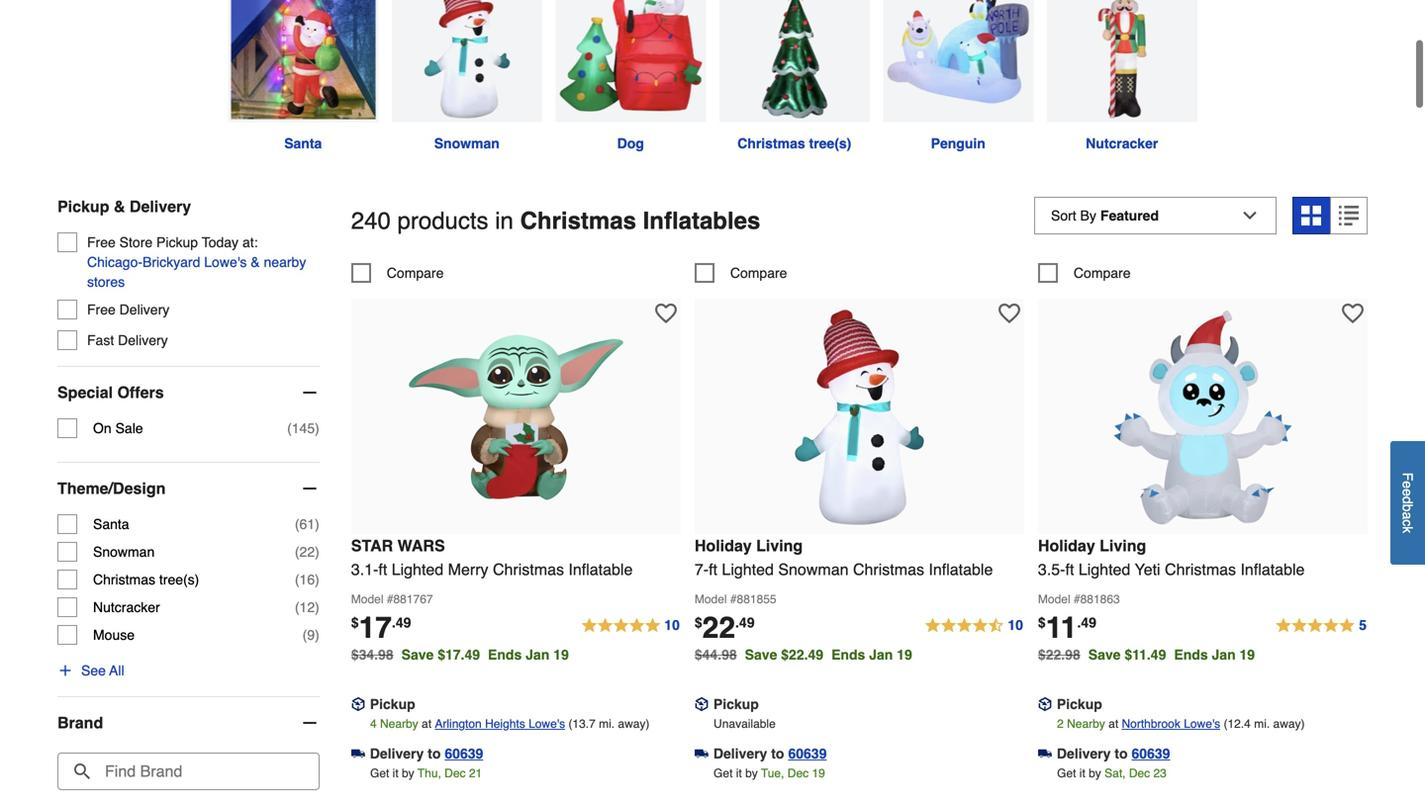 Task type: describe. For each thing, give the bounding box(es) containing it.
(12.4
[[1224, 718, 1251, 731]]

& inside 'chicago-brickyard lowe's & nearby stores'
[[251, 254, 260, 270]]

santa link
[[221, 0, 385, 154]]

60639 for 19
[[788, 746, 827, 762]]

0 horizontal spatial santa
[[93, 517, 129, 533]]

was price $34.98 element
[[351, 642, 402, 663]]

at:
[[242, 235, 258, 251]]

dog link
[[549, 0, 713, 154]]

16
[[299, 572, 315, 588]]

5014124651 element
[[1038, 263, 1131, 283]]

delivery to 60639 for sat,
[[1057, 746, 1170, 762]]

minus image for brand
[[300, 714, 320, 734]]

holiday for 3.5-
[[1038, 537, 1096, 555]]

pickup up chicago-
[[57, 198, 109, 216]]

delivery down unavailable
[[714, 746, 768, 762]]

881767
[[393, 593, 433, 607]]

17
[[359, 611, 392, 645]]

0 vertical spatial santa
[[284, 136, 322, 152]]

pickup image for get it by tue, dec 19
[[695, 698, 709, 712]]

5 stars image for 11
[[1275, 615, 1368, 638]]

see all button
[[57, 661, 124, 681]]

model for 3.1-
[[351, 593, 384, 607]]

21
[[469, 767, 482, 781]]

19 for 11
[[1240, 647, 1255, 663]]

) for ( 16 )
[[315, 572, 320, 588]]

240 products in christmas inflatables
[[351, 207, 761, 235]]

dec for 21
[[445, 767, 466, 781]]

nearby for 2 nearby
[[1067, 718, 1106, 731]]

) for ( 9 )
[[315, 628, 320, 644]]

see
[[81, 663, 106, 679]]

christmas inflatables theme/design nutcracker image
[[1047, 0, 1198, 122]]

actual price $22.49 element
[[695, 611, 755, 645]]

delivery down free delivery
[[118, 333, 168, 349]]

d
[[1400, 497, 1416, 504]]

holiday for 7-
[[695, 537, 752, 555]]

$ for 22
[[695, 615, 702, 631]]

savings save $22.49 element
[[745, 647, 920, 663]]

( 9 )
[[303, 628, 320, 644]]

stores
[[87, 274, 125, 290]]

22 for ( 22 )
[[299, 545, 315, 560]]

5 button
[[1275, 615, 1368, 638]]

savings save $11.49 element
[[1089, 647, 1263, 663]]

star wars 3.1-ft lighted merry christmas inflatable image
[[407, 309, 625, 527]]

it for tue, dec 19
[[736, 767, 742, 781]]

on
[[93, 421, 112, 437]]

by for tue,
[[745, 767, 758, 781]]

$17.49
[[438, 647, 480, 663]]

pickup for get it by sat, dec 23
[[1057, 697, 1103, 713]]

jan for 11
[[1212, 647, 1236, 663]]

save for 17
[[402, 647, 434, 663]]

brand
[[57, 714, 103, 733]]

12
[[299, 600, 315, 616]]

(13.7
[[569, 718, 596, 731]]

$22.98 save $11.49 ends jan 19
[[1038, 647, 1255, 663]]

$34.98 save $17.49 ends jan 19
[[351, 647, 569, 663]]

22 for $ 22 .49
[[702, 611, 736, 645]]

chicago-brickyard lowe's & nearby stores
[[87, 254, 306, 290]]

unavailable
[[714, 718, 776, 731]]

3.1-
[[351, 561, 379, 579]]

1 horizontal spatial nutcracker
[[1086, 136, 1159, 152]]

( for 12
[[295, 600, 299, 616]]

model for 7-
[[695, 593, 727, 607]]

delivery up fast delivery
[[119, 302, 170, 318]]

arlington
[[435, 718, 482, 731]]

$34.98
[[351, 647, 394, 663]]

penguin
[[931, 136, 986, 152]]

model for 3.5-
[[1038, 593, 1071, 607]]

today
[[202, 235, 239, 251]]

nutcracker link
[[1040, 0, 1204, 154]]

$ 11 .49
[[1038, 611, 1097, 645]]

3.5-
[[1038, 561, 1066, 579]]

chicago-brickyard lowe's & nearby stores button
[[87, 253, 320, 292]]

Find Brand text field
[[57, 753, 320, 791]]

nearby for 4 nearby
[[380, 718, 418, 731]]

arlington heights lowe's button
[[435, 715, 565, 734]]

compare for the 5014124651 element
[[1074, 265, 1131, 281]]

theme/design
[[57, 480, 166, 498]]

star wars 3.1-ft lighted merry christmas inflatable
[[351, 537, 633, 579]]

get it by thu, dec 21
[[370, 767, 482, 781]]

model # 881863
[[1038, 593, 1120, 607]]

penguin link
[[877, 0, 1040, 154]]

f
[[1400, 473, 1416, 481]]

snowman inside holiday living 7-ft lighted snowman christmas inflatable
[[778, 561, 849, 579]]

b
[[1400, 504, 1416, 512]]

star
[[351, 537, 393, 555]]

to for tue,
[[771, 746, 784, 762]]

get for get it by sat, dec 23
[[1057, 767, 1076, 781]]

0 horizontal spatial snowman
[[93, 545, 155, 560]]

actual price $11.49 element
[[1038, 611, 1097, 645]]

( 61 )
[[295, 517, 320, 533]]

$ 17 .49
[[351, 611, 411, 645]]

0 vertical spatial &
[[114, 198, 125, 216]]

by for sat,
[[1089, 767, 1102, 781]]

c
[[1400, 520, 1416, 527]]

60639 button for 19
[[788, 744, 827, 764]]

save for 22
[[745, 647, 777, 663]]

offers
[[117, 384, 164, 402]]

0 vertical spatial tree(s)
[[809, 136, 852, 152]]

chicago-
[[87, 254, 143, 270]]

sat,
[[1105, 767, 1126, 781]]

it for sat, dec 23
[[1080, 767, 1086, 781]]

free for free store pickup today at:
[[87, 235, 116, 251]]

free delivery
[[87, 302, 170, 318]]

ends jan 19 element for 17
[[488, 647, 577, 663]]

delivery up free store pickup today at:
[[130, 198, 191, 216]]

ft for 3.5-
[[1066, 561, 1074, 579]]

save for 11
[[1089, 647, 1121, 663]]

heights
[[485, 718, 525, 731]]

list view image
[[1339, 206, 1359, 226]]

5014124693 element
[[695, 263, 787, 283]]

inflatable for 3.5-ft lighted yeti christmas inflatable
[[1241, 561, 1305, 579]]

1 e from the top
[[1400, 481, 1416, 489]]

mouse
[[93, 628, 135, 644]]

in
[[495, 207, 514, 235]]

pickup up brickyard
[[156, 235, 198, 251]]

model # 881767
[[351, 593, 433, 607]]

brand button
[[57, 698, 320, 749]]

$ 22 .49
[[695, 611, 755, 645]]

get for get it by thu, dec 21
[[370, 767, 389, 781]]

240
[[351, 207, 391, 235]]

northbrook
[[1122, 718, 1181, 731]]

nearby
[[264, 254, 306, 270]]

60639 button for 21
[[445, 744, 483, 764]]

it for thu, dec 21
[[393, 767, 399, 781]]

ft for 3.1-
[[379, 561, 387, 579]]

1 horizontal spatial christmas tree(s)
[[738, 136, 852, 152]]

dog
[[617, 136, 644, 152]]

19 for 17
[[553, 647, 569, 663]]

sale
[[115, 421, 143, 437]]

merry
[[448, 561, 489, 579]]

delivery to 60639 for thu,
[[370, 746, 483, 762]]

23
[[1154, 767, 1167, 781]]

delivery up "get it by thu, dec 21" at the left
[[370, 746, 424, 762]]

pickup image
[[351, 698, 365, 712]]

a
[[1400, 512, 1416, 520]]

pickup for get it by thu, dec 21
[[370, 697, 415, 713]]

snowman link
[[385, 0, 549, 154]]

products
[[397, 207, 489, 235]]

0 horizontal spatial nutcracker
[[93, 600, 160, 616]]

dec for 19
[[788, 767, 809, 781]]

free store pickup today at:
[[87, 235, 258, 251]]

on sale
[[93, 421, 143, 437]]

christmas inflatables theme/design snowman image
[[392, 0, 542, 122]]

1 horizontal spatial snowman
[[434, 136, 500, 152]]

ends for 11
[[1174, 647, 1208, 663]]

see all
[[81, 663, 124, 679]]

2 heart outline image from the left
[[999, 303, 1020, 325]]

ends for 22
[[832, 647, 865, 663]]

actual price $17.49 element
[[351, 611, 411, 645]]

1 away) from the left
[[618, 718, 650, 731]]

tue,
[[761, 767, 784, 781]]

1 horizontal spatial lowe's
[[529, 718, 565, 731]]

by for thu,
[[402, 767, 414, 781]]

pickup image for get it by sat, dec 23
[[1038, 698, 1052, 712]]

christmas tree(s) link
[[713, 0, 877, 154]]

dec for 23
[[1129, 767, 1150, 781]]

.49 for 11
[[1077, 615, 1097, 631]]

special offers button
[[57, 367, 320, 419]]



Task type: vqa. For each thing, say whether or not it's contained in the screenshot.
pickup for Get it by Thu, Dec 21
yes



Task type: locate. For each thing, give the bounding box(es) containing it.
ends jan 19 element for 22
[[832, 647, 920, 663]]

2 horizontal spatial inflatable
[[1241, 561, 1305, 579]]

holiday
[[695, 537, 752, 555], [1038, 537, 1096, 555]]

0 horizontal spatial nearby
[[380, 718, 418, 731]]

inflatable inside holiday living 7-ft lighted snowman christmas inflatable
[[929, 561, 993, 579]]

5 stars image containing 5
[[1275, 615, 1368, 638]]

0 vertical spatial christmas tree(s)
[[738, 136, 852, 152]]

3 60639 button from the left
[[1132, 744, 1170, 764]]

1 save from the left
[[402, 647, 434, 663]]

holiday living 3.5-ft lighted yeti christmas inflatable
[[1038, 537, 1305, 579]]

2 horizontal spatial lighted
[[1079, 561, 1131, 579]]

$ up was price $22.98 element at the right of page
[[1038, 615, 1046, 631]]

christmas inflatables theme/design santa image
[[228, 0, 378, 122]]

was price $44.98 element
[[695, 642, 745, 663]]

2 horizontal spatial by
[[1089, 767, 1102, 781]]

7-
[[695, 561, 709, 579]]

2 mi. from the left
[[1254, 718, 1270, 731]]

# for 3.1-
[[387, 593, 393, 607]]

10 left 11
[[1008, 618, 1023, 633]]

1 horizontal spatial delivery to 60639
[[714, 746, 827, 762]]

holiday inside holiday living 7-ft lighted snowman christmas inflatable
[[695, 537, 752, 555]]

k
[[1400, 527, 1416, 534]]

3 heart outline image from the left
[[1342, 303, 1364, 325]]

3 by from the left
[[1089, 767, 1102, 781]]

3 get from the left
[[1057, 767, 1076, 781]]

living up "yeti"
[[1100, 537, 1147, 555]]

1 horizontal spatial .49
[[736, 615, 755, 631]]

0 horizontal spatial 5 stars image
[[580, 615, 681, 638]]

1 vertical spatial santa
[[93, 517, 129, 533]]

# up '$ 22 .49'
[[730, 593, 737, 607]]

1 living from the left
[[756, 537, 803, 555]]

22 up "$44.98" on the bottom
[[702, 611, 736, 645]]

60639 for 23
[[1132, 746, 1170, 762]]

2 60639 button from the left
[[788, 744, 827, 764]]

holiday living 7-ft lighted snowman christmas inflatable
[[695, 537, 993, 579]]

.49
[[392, 615, 411, 631], [736, 615, 755, 631], [1077, 615, 1097, 631]]

1 horizontal spatial 10 button
[[924, 615, 1024, 638]]

jan up the 4 nearby at arlington heights lowe's (13.7 mi. away)
[[526, 647, 550, 663]]

e up b
[[1400, 489, 1416, 497]]

nutcracker up mouse
[[93, 600, 160, 616]]

holiday up 7- at the bottom left of the page
[[695, 537, 752, 555]]

mi.
[[599, 718, 615, 731], [1254, 718, 1270, 731]]

lighted for snowman
[[722, 561, 774, 579]]

ends right $17.49
[[488, 647, 522, 663]]

holiday up 3.5-
[[1038, 537, 1096, 555]]

(
[[287, 421, 292, 437], [295, 517, 299, 533], [295, 545, 299, 560], [295, 572, 299, 588], [295, 600, 299, 616], [303, 628, 307, 644]]

5 stars image for 17
[[580, 615, 681, 638]]

60639 for 21
[[445, 746, 483, 762]]

60639 button up 21 at the bottom left of page
[[445, 744, 483, 764]]

2 horizontal spatial dec
[[1129, 767, 1150, 781]]

( 145 )
[[287, 421, 320, 437]]

save
[[402, 647, 434, 663], [745, 647, 777, 663], [1089, 647, 1121, 663]]

10 left actual price $22.49 element
[[664, 618, 680, 633]]

minus image
[[300, 383, 320, 403], [300, 714, 320, 734]]

pickup up 2
[[1057, 697, 1103, 713]]

) down ( 12 )
[[315, 628, 320, 644]]

special
[[57, 384, 113, 402]]

2 jan from the left
[[869, 647, 893, 663]]

10 for 22
[[1008, 618, 1023, 633]]

10 inside the 4.5 stars image
[[1008, 618, 1023, 633]]

was price $22.98 element
[[1038, 642, 1089, 663]]

e up d
[[1400, 481, 1416, 489]]

inflatable for 3.1-ft lighted merry christmas inflatable
[[569, 561, 633, 579]]

1 inflatable from the left
[[569, 561, 633, 579]]

1 horizontal spatial 60639 button
[[788, 744, 827, 764]]

( 22 )
[[295, 545, 320, 560]]

10
[[664, 618, 680, 633], [1008, 618, 1023, 633]]

snowman
[[434, 136, 500, 152], [93, 545, 155, 560], [778, 561, 849, 579]]

2 ends jan 19 element from the left
[[832, 647, 920, 663]]

1 horizontal spatial santa
[[284, 136, 322, 152]]

ends right $11.49
[[1174, 647, 1208, 663]]

1 horizontal spatial 22
[[702, 611, 736, 645]]

truck filled image for get it by thu, dec 21
[[351, 747, 365, 761]]

60639 button
[[445, 744, 483, 764], [788, 744, 827, 764], [1132, 744, 1170, 764]]

1 pickup image from the left
[[695, 698, 709, 712]]

christmas inside star wars 3.1-ft lighted merry christmas inflatable
[[493, 561, 564, 579]]

60639 button up 23
[[1132, 744, 1170, 764]]

5014124669 element
[[351, 263, 444, 283]]

4 nearby at arlington heights lowe's (13.7 mi. away)
[[370, 718, 650, 731]]

get left thu,
[[370, 767, 389, 781]]

10 button left actual price $22.49 element
[[580, 615, 681, 638]]

get
[[370, 767, 389, 781], [714, 767, 733, 781], [1057, 767, 1076, 781]]

mi. right (13.7
[[599, 718, 615, 731]]

christmas inflatables theme/design christmas tree(s) image
[[719, 0, 870, 122]]

at for 4 nearby
[[422, 718, 432, 731]]

# for 7-
[[730, 593, 737, 607]]

1 horizontal spatial dec
[[788, 767, 809, 781]]

heart outline image
[[655, 303, 677, 325], [999, 303, 1020, 325], [1342, 303, 1364, 325]]

0 horizontal spatial it
[[393, 767, 399, 781]]

nearby right 2
[[1067, 718, 1106, 731]]

10 for 17
[[664, 618, 680, 633]]

3 delivery to 60639 from the left
[[1057, 746, 1170, 762]]

inflatable
[[569, 561, 633, 579], [929, 561, 993, 579], [1241, 561, 1305, 579]]

1 vertical spatial 22
[[702, 611, 736, 645]]

nearby right 4
[[380, 718, 418, 731]]

1 horizontal spatial holiday
[[1038, 537, 1096, 555]]

2 horizontal spatial save
[[1089, 647, 1121, 663]]

get left tue,
[[714, 767, 733, 781]]

lowe's left (12.4
[[1184, 718, 1221, 731]]

save left $17.49
[[402, 647, 434, 663]]

minus image for special offers
[[300, 383, 320, 403]]

free down the stores
[[87, 302, 116, 318]]

2 by from the left
[[745, 767, 758, 781]]

holiday living 3.5-ft lighted yeti christmas inflatable image
[[1094, 309, 1312, 527]]

1 ends from the left
[[488, 647, 522, 663]]

1 ft from the left
[[379, 561, 387, 579]]

compare for 5014124669 element
[[387, 265, 444, 281]]

truck filled image
[[1038, 747, 1052, 761]]

get for get it by tue, dec 19
[[714, 767, 733, 781]]

( for 145
[[287, 421, 292, 437]]

$ up was price $44.98 element
[[695, 615, 702, 631]]

0 horizontal spatial #
[[387, 593, 393, 607]]

3 dec from the left
[[1129, 767, 1150, 781]]

0 horizontal spatial by
[[402, 767, 414, 781]]

0 horizontal spatial $
[[351, 615, 359, 631]]

$22.98
[[1038, 647, 1081, 663]]

1 horizontal spatial mi.
[[1254, 718, 1270, 731]]

0 horizontal spatial pickup image
[[695, 698, 709, 712]]

.49 for 17
[[392, 615, 411, 631]]

compare
[[387, 265, 444, 281], [730, 265, 787, 281], [1074, 265, 1131, 281]]

2 horizontal spatial heart outline image
[[1342, 303, 1364, 325]]

by
[[402, 767, 414, 781], [745, 767, 758, 781], [1089, 767, 1102, 781]]

2 10 from the left
[[1008, 618, 1023, 633]]

1 horizontal spatial ends jan 19 element
[[832, 647, 920, 663]]

holiday living 7-ft lighted snowman christmas inflatable image
[[751, 309, 969, 527]]

model up the 17
[[351, 593, 384, 607]]

2 horizontal spatial 60639
[[1132, 746, 1170, 762]]

1 nearby from the left
[[380, 718, 418, 731]]

2 it from the left
[[736, 767, 742, 781]]

minus image up 145
[[300, 383, 320, 403]]

) for ( 61 )
[[315, 517, 320, 533]]

1 free from the top
[[87, 235, 116, 251]]

0 horizontal spatial &
[[114, 198, 125, 216]]

22
[[299, 545, 315, 560], [702, 611, 736, 645]]

3 $ from the left
[[1038, 615, 1046, 631]]

ft inside holiday living 7-ft lighted snowman christmas inflatable
[[709, 561, 718, 579]]

tree(s) down christmas inflatables theme/design christmas tree(s) image
[[809, 136, 852, 152]]

truck filled image for get it by tue, dec 19
[[695, 747, 709, 761]]

$ inside $ 11 .49
[[1038, 615, 1046, 631]]

1 60639 button from the left
[[445, 744, 483, 764]]

1 vertical spatial nutcracker
[[93, 600, 160, 616]]

1 it from the left
[[393, 767, 399, 781]]

1 horizontal spatial 10
[[1008, 618, 1023, 633]]

living for snowman
[[756, 537, 803, 555]]

) up minus image
[[315, 421, 320, 437]]

0 vertical spatial minus image
[[300, 383, 320, 403]]

ft for 7-
[[709, 561, 718, 579]]

1 horizontal spatial at
[[1109, 718, 1119, 731]]

2 10 button from the left
[[924, 615, 1024, 638]]

lowe's down today
[[204, 254, 247, 270]]

snowman up products
[[434, 136, 500, 152]]

living up the 881855
[[756, 537, 803, 555]]

savings save $17.49 element
[[402, 647, 577, 663]]

1 horizontal spatial by
[[745, 767, 758, 781]]

snowman down 'theme/design'
[[93, 545, 155, 560]]

christmas inside holiday living 3.5-ft lighted yeti christmas inflatable
[[1165, 561, 1236, 579]]

3 inflatable from the left
[[1241, 561, 1305, 579]]

#
[[387, 593, 393, 607], [730, 593, 737, 607], [1074, 593, 1081, 607]]

2 horizontal spatial model
[[1038, 593, 1071, 607]]

0 vertical spatial free
[[87, 235, 116, 251]]

.49 inside $ 11 .49
[[1077, 615, 1097, 631]]

10 button for 22
[[924, 615, 1024, 638]]

inflatable inside star wars 3.1-ft lighted merry christmas inflatable
[[569, 561, 633, 579]]

0 horizontal spatial 22
[[299, 545, 315, 560]]

) up the ( 9 ) on the bottom of page
[[315, 600, 320, 616]]

0 horizontal spatial lighted
[[392, 561, 444, 579]]

1 ends jan 19 element from the left
[[488, 647, 577, 663]]

1 horizontal spatial compare
[[730, 265, 787, 281]]

save left $22.49
[[745, 647, 777, 663]]

1 at from the left
[[422, 718, 432, 731]]

1 horizontal spatial jan
[[869, 647, 893, 663]]

881855
[[737, 593, 777, 607]]

lighted down wars
[[392, 561, 444, 579]]

santa
[[284, 136, 322, 152], [93, 517, 129, 533]]

1 horizontal spatial tree(s)
[[809, 136, 852, 152]]

9
[[307, 628, 315, 644]]

1 vertical spatial &
[[251, 254, 260, 270]]

2 living from the left
[[1100, 537, 1147, 555]]

free
[[87, 235, 116, 251], [87, 302, 116, 318]]

1 horizontal spatial &
[[251, 254, 260, 270]]

jan for 17
[[526, 647, 550, 663]]

$ up the was price $34.98 'element'
[[351, 615, 359, 631]]

3 jan from the left
[[1212, 647, 1236, 663]]

881863
[[1081, 593, 1120, 607]]

1 horizontal spatial living
[[1100, 537, 1147, 555]]

christmas tree(s) up mouse
[[93, 572, 199, 588]]

0 horizontal spatial ft
[[379, 561, 387, 579]]

3 it from the left
[[1080, 767, 1086, 781]]

1 vertical spatial tree(s)
[[159, 572, 199, 588]]

3 model from the left
[[1038, 593, 1071, 607]]

1 get from the left
[[370, 767, 389, 781]]

60639 button for 23
[[1132, 744, 1170, 764]]

nearby
[[380, 718, 418, 731], [1067, 718, 1106, 731]]

f e e d b a c k
[[1400, 473, 1416, 534]]

at left arlington on the bottom left of page
[[422, 718, 432, 731]]

1 horizontal spatial lighted
[[722, 561, 774, 579]]

save left $11.49
[[1089, 647, 1121, 663]]

19
[[553, 647, 569, 663], [897, 647, 912, 663], [1240, 647, 1255, 663], [812, 767, 825, 781]]

lowe's
[[204, 254, 247, 270], [529, 718, 565, 731], [1184, 718, 1221, 731]]

1 horizontal spatial 5 stars image
[[1275, 615, 1368, 638]]

4
[[370, 718, 377, 731]]

inflatable inside holiday living 3.5-ft lighted yeti christmas inflatable
[[1241, 561, 1305, 579]]

) for ( 12 )
[[315, 600, 320, 616]]

1 60639 from the left
[[445, 746, 483, 762]]

nutcracker down christmas inflatables theme/design nutcracker image
[[1086, 136, 1159, 152]]

2 .49 from the left
[[736, 615, 755, 631]]

# for 3.5-
[[1074, 593, 1081, 607]]

living inside holiday living 3.5-ft lighted yeti christmas inflatable
[[1100, 537, 1147, 555]]

compare inside 5014124669 element
[[387, 265, 444, 281]]

at left northbrook
[[1109, 718, 1119, 731]]

60639 up 23
[[1132, 746, 1170, 762]]

1 10 button from the left
[[580, 615, 681, 638]]

1 heart outline image from the left
[[655, 303, 677, 325]]

0 horizontal spatial living
[[756, 537, 803, 555]]

3 lighted from the left
[[1079, 561, 1131, 579]]

ft down star
[[379, 561, 387, 579]]

1 $ from the left
[[351, 615, 359, 631]]

ends
[[488, 647, 522, 663], [832, 647, 865, 663], [1174, 647, 1208, 663]]

1 minus image from the top
[[300, 383, 320, 403]]

0 horizontal spatial model
[[351, 593, 384, 607]]

$44.98 save $22.49 ends jan 19
[[695, 647, 912, 663]]

4.5 stars image
[[924, 615, 1024, 638]]

4 ) from the top
[[315, 572, 320, 588]]

2 lighted from the left
[[722, 561, 774, 579]]

( for 61
[[295, 517, 299, 533]]

2 horizontal spatial ft
[[1066, 561, 1074, 579]]

santa down 'theme/design'
[[93, 517, 129, 533]]

ends jan 19 element up (12.4
[[1174, 647, 1263, 663]]

dec right tue,
[[788, 767, 809, 781]]

inflatable for 7-ft lighted snowman christmas inflatable
[[929, 561, 993, 579]]

10 button for 17
[[580, 615, 681, 638]]

1 mi. from the left
[[599, 718, 615, 731]]

mi. right (12.4
[[1254, 718, 1270, 731]]

& down at:
[[251, 254, 260, 270]]

model # 881855
[[695, 593, 777, 607]]

5 ) from the top
[[315, 600, 320, 616]]

2 away) from the left
[[1274, 718, 1305, 731]]

to up thu,
[[428, 746, 441, 762]]

get left sat,
[[1057, 767, 1076, 781]]

) down ( 61 )
[[315, 545, 320, 560]]

0 horizontal spatial 10
[[664, 618, 680, 633]]

) down ( 22 )
[[315, 572, 320, 588]]

.49 for 22
[[736, 615, 755, 631]]

1 lighted from the left
[[392, 561, 444, 579]]

11
[[1046, 611, 1077, 645]]

$ inside '$ 22 .49'
[[695, 615, 702, 631]]

1 horizontal spatial away)
[[1274, 718, 1305, 731]]

$44.98
[[695, 647, 737, 663]]

2 ends from the left
[[832, 647, 865, 663]]

1 truck filled image from the left
[[351, 747, 365, 761]]

1 horizontal spatial get
[[714, 767, 733, 781]]

delivery to 60639 for tue,
[[714, 746, 827, 762]]

minus image left 4
[[300, 714, 320, 734]]

2 nearby at northbrook lowe's (12.4 mi. away)
[[1057, 718, 1305, 731]]

0 horizontal spatial tree(s)
[[159, 572, 199, 588]]

0 horizontal spatial truck filled image
[[351, 747, 365, 761]]

ends jan 19 element for 11
[[1174, 647, 1263, 663]]

2 ) from the top
[[315, 517, 320, 533]]

0 horizontal spatial christmas tree(s)
[[93, 572, 199, 588]]

delivery to 60639
[[370, 746, 483, 762], [714, 746, 827, 762], [1057, 746, 1170, 762]]

lighted inside holiday living 7-ft lighted snowman christmas inflatable
[[722, 561, 774, 579]]

0 vertical spatial nutcracker
[[1086, 136, 1159, 152]]

$ for 17
[[351, 615, 359, 631]]

2 horizontal spatial ends
[[1174, 647, 1208, 663]]

ends for 17
[[488, 647, 522, 663]]

2 horizontal spatial jan
[[1212, 647, 1236, 663]]

yeti
[[1135, 561, 1161, 579]]

60639 button up get it by tue, dec 19 in the bottom right of the page
[[788, 744, 827, 764]]

by left thu,
[[402, 767, 414, 781]]

6 ) from the top
[[315, 628, 320, 644]]

1 delivery to 60639 from the left
[[370, 746, 483, 762]]

lighted for merry
[[392, 561, 444, 579]]

0 horizontal spatial ends
[[488, 647, 522, 663]]

2 horizontal spatial delivery to 60639
[[1057, 746, 1170, 762]]

5 stars image
[[580, 615, 681, 638], [1275, 615, 1368, 638]]

1 horizontal spatial 60639
[[788, 746, 827, 762]]

( 16 )
[[295, 572, 320, 588]]

60639 up get it by tue, dec 19 in the bottom right of the page
[[788, 746, 827, 762]]

living inside holiday living 7-ft lighted snowman christmas inflatable
[[756, 537, 803, 555]]

2 at from the left
[[1109, 718, 1119, 731]]

3 ends from the left
[[1174, 647, 1208, 663]]

2 to from the left
[[771, 746, 784, 762]]

jan up (12.4
[[1212, 647, 1236, 663]]

it left thu,
[[393, 767, 399, 781]]

pickup image down "$44.98" on the bottom
[[695, 698, 709, 712]]

inflatables
[[643, 207, 761, 235]]

lighted inside star wars 3.1-ft lighted merry christmas inflatable
[[392, 561, 444, 579]]

store
[[119, 235, 153, 251]]

christmas inside holiday living 7-ft lighted snowman christmas inflatable
[[853, 561, 925, 579]]

1 .49 from the left
[[392, 615, 411, 631]]

wars
[[398, 537, 445, 555]]

2 horizontal spatial compare
[[1074, 265, 1131, 281]]

2 model from the left
[[695, 593, 727, 607]]

2 holiday from the left
[[1038, 537, 1096, 555]]

1 jan from the left
[[526, 647, 550, 663]]

2 5 stars image from the left
[[1275, 615, 1368, 638]]

minus image inside special offers button
[[300, 383, 320, 403]]

0 horizontal spatial jan
[[526, 647, 550, 663]]

compare for 5014124693 element
[[730, 265, 787, 281]]

1 horizontal spatial ends
[[832, 647, 865, 663]]

3 # from the left
[[1074, 593, 1081, 607]]

2 # from the left
[[730, 593, 737, 607]]

1 holiday from the left
[[695, 537, 752, 555]]

&
[[114, 198, 125, 216], [251, 254, 260, 270]]

fast
[[87, 333, 114, 349]]

1 by from the left
[[402, 767, 414, 781]]

3 compare from the left
[[1074, 265, 1131, 281]]

3 .49 from the left
[[1077, 615, 1097, 631]]

delivery to 60639 up sat,
[[1057, 746, 1170, 762]]

2 inflatable from the left
[[929, 561, 993, 579]]

nutcracker
[[1086, 136, 1159, 152], [93, 600, 160, 616]]

0 horizontal spatial 60639 button
[[445, 744, 483, 764]]

pickup
[[57, 198, 109, 216], [156, 235, 198, 251], [370, 697, 415, 713], [714, 697, 759, 713], [1057, 697, 1103, 713]]

10 button left 11
[[924, 615, 1024, 638]]

2 e from the top
[[1400, 489, 1416, 497]]

0 horizontal spatial mi.
[[599, 718, 615, 731]]

delivery to 60639 up "get it by thu, dec 21" at the left
[[370, 746, 483, 762]]

2 horizontal spatial lowe's
[[1184, 718, 1221, 731]]

ft inside star wars 3.1-ft lighted merry christmas inflatable
[[379, 561, 387, 579]]

snowman up $44.98 save $22.49 ends jan 19
[[778, 561, 849, 579]]

dec left 21 at the bottom left of page
[[445, 767, 466, 781]]

get it by tue, dec 19
[[714, 767, 825, 781]]

model down 7- at the bottom left of the page
[[695, 593, 727, 607]]

2 horizontal spatial #
[[1074, 593, 1081, 607]]

lighted up the 881855
[[722, 561, 774, 579]]

ft
[[379, 561, 387, 579], [709, 561, 718, 579], [1066, 561, 1074, 579]]

lowe's left (13.7
[[529, 718, 565, 731]]

) for ( 145 )
[[315, 421, 320, 437]]

ft up model # 881855
[[709, 561, 718, 579]]

0 horizontal spatial .49
[[392, 615, 411, 631]]

2 minus image from the top
[[300, 714, 320, 734]]

holiday inside holiday living 3.5-ft lighted yeti christmas inflatable
[[1038, 537, 1096, 555]]

by left sat,
[[1089, 767, 1102, 781]]

christmas inflatables theme/design dog image
[[556, 0, 706, 122]]

2 ft from the left
[[709, 561, 718, 579]]

0 horizontal spatial ends jan 19 element
[[488, 647, 577, 663]]

( for 9
[[303, 628, 307, 644]]

.49 down the model # 881863
[[1077, 615, 1097, 631]]

2 horizontal spatial .49
[[1077, 615, 1097, 631]]

away)
[[618, 718, 650, 731], [1274, 718, 1305, 731]]

1 to from the left
[[428, 746, 441, 762]]

compare inside 5014124693 element
[[730, 265, 787, 281]]

ends jan 19 element
[[488, 647, 577, 663], [832, 647, 920, 663], [1174, 647, 1263, 663]]

2 horizontal spatial snowman
[[778, 561, 849, 579]]

0 horizontal spatial to
[[428, 746, 441, 762]]

.49 down model # 881767
[[392, 615, 411, 631]]

1 # from the left
[[387, 593, 393, 607]]

thu,
[[418, 767, 441, 781]]

0 vertical spatial 22
[[299, 545, 315, 560]]

ft up the model # 881863
[[1066, 561, 1074, 579]]

2 delivery to 60639 from the left
[[714, 746, 827, 762]]

2 nearby from the left
[[1067, 718, 1106, 731]]

0 horizontal spatial at
[[422, 718, 432, 731]]

2 compare from the left
[[730, 265, 787, 281]]

1 10 from the left
[[664, 618, 680, 633]]

1 vertical spatial christmas tree(s)
[[93, 572, 199, 588]]

.49 inside '$ 22 .49'
[[736, 615, 755, 631]]

pickup for get it by tue, dec 19
[[714, 697, 759, 713]]

christmas inflatables theme/design penguin image
[[883, 0, 1034, 122]]

.49 inside $ 17 .49
[[392, 615, 411, 631]]

$11.49
[[1125, 647, 1166, 663]]

minus image inside brand "button"
[[300, 714, 320, 734]]

22 down ( 61 )
[[299, 545, 315, 560]]

jan right $22.49
[[869, 647, 893, 663]]

lighted
[[392, 561, 444, 579], [722, 561, 774, 579], [1079, 561, 1131, 579]]

0 horizontal spatial heart outline image
[[655, 303, 677, 325]]

& up store
[[114, 198, 125, 216]]

( 12 )
[[295, 600, 320, 616]]

jan for 22
[[869, 647, 893, 663]]

5 stars image containing 10
[[580, 615, 681, 638]]

to up sat,
[[1115, 746, 1128, 762]]

1 horizontal spatial to
[[771, 746, 784, 762]]

ends jan 19 element right $22.49
[[832, 647, 920, 663]]

free for free delivery
[[87, 302, 116, 318]]

fast delivery
[[87, 333, 168, 349]]

19 for 22
[[897, 647, 912, 663]]

2 horizontal spatial $
[[1038, 615, 1046, 631]]

1 model from the left
[[351, 593, 384, 607]]

special offers
[[57, 384, 164, 402]]

# up $ 17 .49
[[387, 593, 393, 607]]

.49 down model # 881855
[[736, 615, 755, 631]]

1 ) from the top
[[315, 421, 320, 437]]

3 to from the left
[[1115, 746, 1128, 762]]

living for yeti
[[1100, 537, 1147, 555]]

) for ( 22 )
[[315, 545, 320, 560]]

at for 2 nearby
[[1109, 718, 1119, 731]]

1 5 stars image from the left
[[580, 615, 681, 638]]

2
[[1057, 718, 1064, 731]]

0 horizontal spatial inflatable
[[569, 561, 633, 579]]

plus image
[[57, 663, 73, 679]]

delivery up get it by sat, dec 23
[[1057, 746, 1111, 762]]

to for thu,
[[428, 746, 441, 762]]

lowe's inside 'chicago-brickyard lowe's & nearby stores'
[[204, 254, 247, 270]]

pickup image
[[695, 698, 709, 712], [1038, 698, 1052, 712]]

2 free from the top
[[87, 302, 116, 318]]

it left sat,
[[1080, 767, 1086, 781]]

2 dec from the left
[[788, 767, 809, 781]]

1 horizontal spatial $
[[695, 615, 702, 631]]

away) right (13.7
[[618, 718, 650, 731]]

2 get from the left
[[714, 767, 733, 781]]

3 ft from the left
[[1066, 561, 1074, 579]]

minus image
[[300, 479, 320, 499]]

2 60639 from the left
[[788, 746, 827, 762]]

all
[[109, 663, 124, 679]]

2 truck filled image from the left
[[695, 747, 709, 761]]

2 pickup image from the left
[[1038, 698, 1052, 712]]

to up tue,
[[771, 746, 784, 762]]

1 horizontal spatial truck filled image
[[695, 747, 709, 761]]

lighted inside holiday living 3.5-ft lighted yeti christmas inflatable
[[1079, 561, 1131, 579]]

1 horizontal spatial save
[[745, 647, 777, 663]]

1 horizontal spatial inflatable
[[929, 561, 993, 579]]

$ for 11
[[1038, 615, 1046, 631]]

2 save from the left
[[745, 647, 777, 663]]

3 ends jan 19 element from the left
[[1174, 647, 1263, 663]]

3 ) from the top
[[315, 545, 320, 560]]

away) right (12.4
[[1274, 718, 1305, 731]]

$ inside $ 17 .49
[[351, 615, 359, 631]]

10 inside 5 stars image
[[664, 618, 680, 633]]

3 save from the left
[[1089, 647, 1121, 663]]

f e e d b a c k button
[[1391, 441, 1425, 565]]

lighted up 881863
[[1079, 561, 1131, 579]]

( for 16
[[295, 572, 299, 588]]

compare inside the 5014124651 element
[[1074, 265, 1131, 281]]

brickyard
[[143, 254, 200, 270]]

3 60639 from the left
[[1132, 746, 1170, 762]]

1 horizontal spatial heart outline image
[[999, 303, 1020, 325]]

10 button
[[580, 615, 681, 638], [924, 615, 1024, 638]]

get it by sat, dec 23
[[1057, 767, 1167, 781]]

to for sat,
[[1115, 746, 1128, 762]]

2 horizontal spatial it
[[1080, 767, 1086, 781]]

2 $ from the left
[[695, 615, 702, 631]]

# up actual price $11.49 element
[[1074, 593, 1081, 607]]

0 horizontal spatial lowe's
[[204, 254, 247, 270]]

( for 22
[[295, 545, 299, 560]]

0 horizontal spatial compare
[[387, 265, 444, 281]]

ft inside holiday living 3.5-ft lighted yeti christmas inflatable
[[1066, 561, 1074, 579]]

northbrook lowe's button
[[1122, 715, 1221, 734]]

1 dec from the left
[[445, 767, 466, 781]]

0 horizontal spatial 60639
[[445, 746, 483, 762]]

) up ( 22 )
[[315, 517, 320, 533]]

lighted for yeti
[[1079, 561, 1131, 579]]

pickup & delivery
[[57, 198, 191, 216]]

grid view image
[[1302, 206, 1322, 226]]

1 horizontal spatial nearby
[[1067, 718, 1106, 731]]

1 compare from the left
[[387, 265, 444, 281]]

truck filled image
[[351, 747, 365, 761], [695, 747, 709, 761]]

it left tue,
[[736, 767, 742, 781]]

2 horizontal spatial ends jan 19 element
[[1174, 647, 1263, 663]]

dec left 23
[[1129, 767, 1150, 781]]

0 horizontal spatial delivery to 60639
[[370, 746, 483, 762]]



